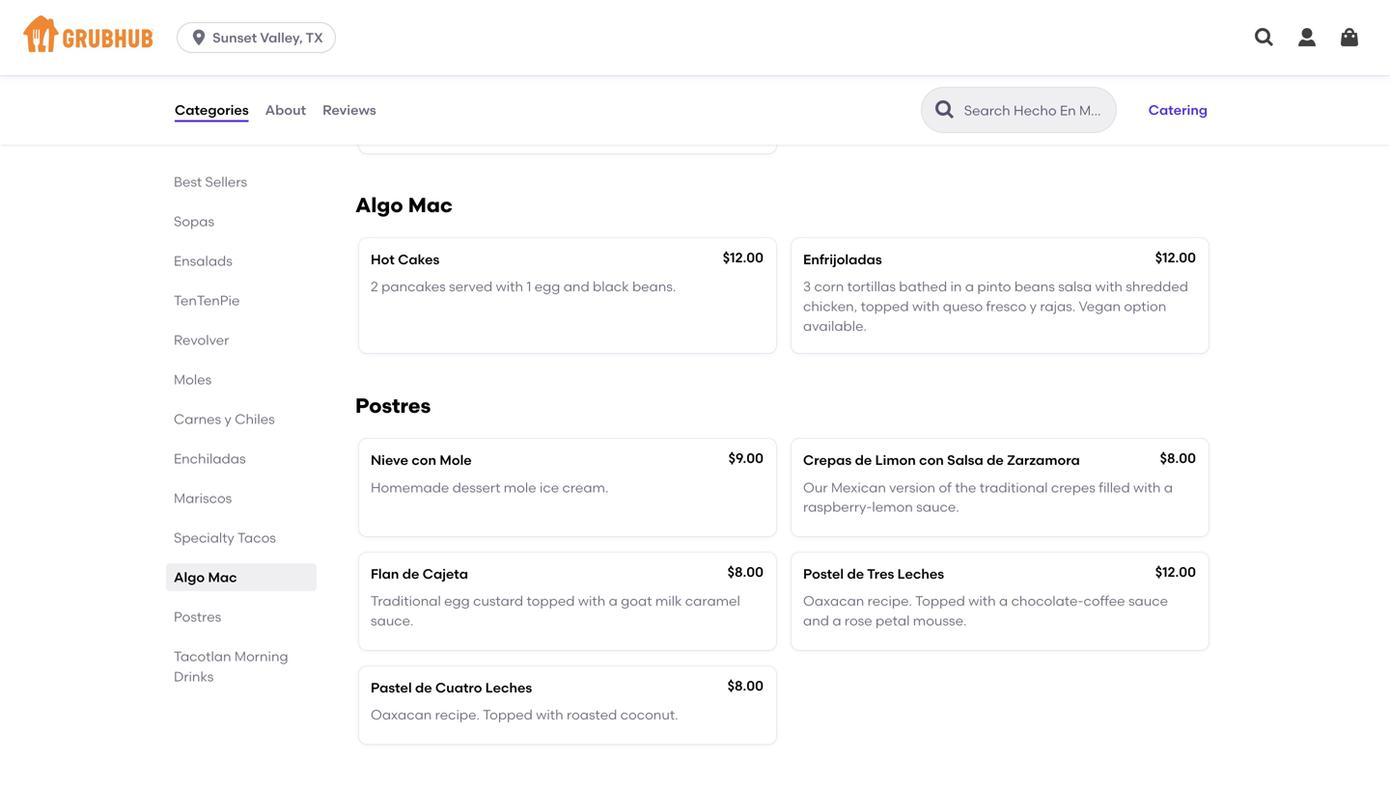 Task type: locate. For each thing, give the bounding box(es) containing it.
1 vertical spatial sauce.
[[371, 613, 414, 629]]

oaxacan
[[803, 593, 864, 610], [371, 707, 432, 724]]

1 horizontal spatial topped
[[915, 593, 965, 610]]

1 horizontal spatial specialty
[[438, 69, 500, 85]]

1 vertical spatial specialty
[[174, 530, 234, 546]]

mousse.
[[913, 613, 967, 629]]

de left tres
[[847, 566, 864, 582]]

topped
[[915, 593, 965, 610], [483, 707, 533, 724]]

algo up the hot
[[355, 193, 403, 218]]

egg down cajeta
[[444, 593, 470, 610]]

recipe.
[[867, 593, 912, 610], [435, 707, 480, 724]]

1 horizontal spatial leches
[[897, 566, 944, 582]]

0 vertical spatial specialty
[[438, 69, 500, 85]]

1 vertical spatial $8.00
[[728, 564, 764, 581]]

and left black
[[563, 279, 590, 295]]

0 horizontal spatial oaxacan
[[371, 707, 432, 724]]

filled
[[1099, 480, 1130, 496]]

the
[[955, 480, 976, 496]]

0 horizontal spatial con
[[412, 452, 436, 469]]

specialty down mariscos
[[174, 530, 234, 546]]

1 vertical spatial postres
[[174, 609, 221, 626]]

de for oaxacan recipe. topped with a chocolate-coffee sauce and a rose petal mousse.
[[847, 566, 864, 582]]

oaxacan down pastel on the left bottom of the page
[[371, 707, 432, 724]]

0 vertical spatial algo mac
[[355, 193, 453, 218]]

0 vertical spatial topped
[[861, 298, 909, 315]]

a inside 3 corn tortillas bathed in a pinto beans salsa with shredded chicken, topped with queso fresco y rajas. vegan option available.
[[965, 279, 974, 295]]

a
[[965, 279, 974, 295], [1164, 480, 1173, 496], [609, 593, 618, 610], [999, 593, 1008, 610], [832, 613, 841, 629]]

nieve con mole
[[371, 452, 472, 469]]

drinks
[[174, 669, 214, 685]]

algo
[[355, 193, 403, 218], [174, 570, 205, 586]]

y down the beans
[[1030, 298, 1037, 315]]

2 con from the left
[[919, 452, 944, 469]]

with left chocolate-
[[968, 593, 996, 610]]

algo down specialty tacos
[[174, 570, 205, 586]]

tacotlan
[[174, 649, 231, 665]]

available.
[[803, 318, 867, 334]]

$12.00 for 3 corn tortillas bathed in a pinto beans salsa with shredded chicken, topped with queso fresco y rajas. vegan option available.
[[1155, 249, 1196, 266]]

recipe. inside oaxacan recipe. topped with a chocolate-coffee sauce and a rose petal mousse.
[[867, 593, 912, 610]]

crepas de limon con salsa de zarzamora
[[803, 452, 1080, 469]]

revolver
[[174, 332, 229, 348]]

traditional egg custard topped with a goat milk caramel sauce.
[[371, 593, 740, 629]]

dessert
[[452, 480, 500, 496]]

bacon,
[[539, 96, 585, 113]]

1 vertical spatial leches
[[485, 680, 532, 696]]

cajeta
[[423, 566, 468, 582]]

flan
[[371, 566, 399, 582]]

roasted
[[567, 707, 617, 724]]

of
[[939, 480, 952, 496]]

cuatro
[[435, 680, 482, 696]]

0 horizontal spatial sauce.
[[371, 613, 414, 629]]

served
[[449, 279, 493, 295]]

1 horizontal spatial recipe.
[[867, 593, 912, 610]]

con
[[412, 452, 436, 469], [919, 452, 944, 469]]

with left 1
[[496, 279, 523, 295]]

a left goat
[[609, 593, 618, 610]]

specialty up tortilla
[[438, 69, 500, 85]]

$12.00
[[723, 249, 764, 266], [1155, 249, 1196, 266], [1155, 564, 1196, 581]]

svg image inside the sunset valley, tx button
[[189, 28, 209, 47]]

0 horizontal spatial algo mac
[[174, 570, 237, 586]]

0 horizontal spatial leches
[[485, 680, 532, 696]]

1 horizontal spatial sauce.
[[916, 499, 959, 516]]

homemade dessert mole ice cream.
[[371, 480, 609, 496]]

morning
[[234, 649, 288, 665]]

0 horizontal spatial egg
[[444, 593, 470, 610]]

and down 'ham,'
[[485, 116, 511, 132]]

algo mac up hot cakes at the left top of the page
[[355, 193, 453, 218]]

topped up the mousse.
[[915, 593, 965, 610]]

chocolate-
[[1011, 593, 1084, 610]]

1 vertical spatial mac
[[208, 570, 237, 586]]

postres up 'tacotlan'
[[174, 609, 221, 626]]

milk
[[655, 593, 682, 610]]

with right filled at the bottom of page
[[1133, 480, 1161, 496]]

postres up nieve
[[355, 394, 431, 418]]

$12.00 for oaxacan recipe. topped with a chocolate-coffee sauce and a rose petal mousse.
[[1155, 564, 1196, 581]]

1 horizontal spatial algo
[[355, 193, 403, 218]]

0 horizontal spatial and
[[485, 116, 511, 132]]

0 vertical spatial y
[[1030, 298, 1037, 315]]

con up homemade
[[412, 452, 436, 469]]

y
[[1030, 298, 1037, 315], [224, 411, 232, 428]]

with left 'ham,'
[[471, 96, 499, 113]]

1 horizontal spatial svg image
[[1253, 26, 1276, 49]]

a right in
[[965, 279, 974, 295]]

de inside 10" flour tortilla with ham, bacon, chorizo, egg, refried beans, nopalitos, and pico de gallo.
[[547, 116, 564, 132]]

0 vertical spatial topped
[[915, 593, 965, 610]]

0 vertical spatial $8.00
[[1160, 450, 1196, 467]]

oaxacan inside oaxacan recipe. topped with a chocolate-coffee sauce and a rose petal mousse.
[[803, 593, 864, 610]]

1 vertical spatial algo mac
[[174, 570, 237, 586]]

1 vertical spatial y
[[224, 411, 232, 428]]

1 vertical spatial topped
[[527, 593, 575, 610]]

0 vertical spatial oaxacan
[[803, 593, 864, 610]]

algo mac down specialty tacos
[[174, 570, 237, 586]]

con up of
[[919, 452, 944, 469]]

recipe. for cuatro
[[435, 707, 480, 724]]

1 horizontal spatial oaxacan
[[803, 593, 864, 610]]

de up mexican at the right of the page
[[855, 452, 872, 469]]

mac up cakes
[[408, 193, 453, 218]]

0 horizontal spatial topped
[[483, 707, 533, 724]]

oaxacan recipe. topped with a chocolate-coffee sauce and a rose petal mousse.
[[803, 593, 1168, 629]]

leches up oaxacan recipe. topped with roasted coconut.
[[485, 680, 532, 696]]

leches
[[897, 566, 944, 582], [485, 680, 532, 696]]

1 vertical spatial oaxacan
[[371, 707, 432, 724]]

specialty tacos
[[174, 530, 276, 546]]

sunset valley, tx button
[[177, 22, 343, 53]]

de
[[547, 116, 564, 132], [855, 452, 872, 469], [987, 452, 1004, 469], [402, 566, 419, 582], [847, 566, 864, 582], [415, 680, 432, 696]]

0 horizontal spatial recipe.
[[435, 707, 480, 724]]

traditional
[[980, 480, 1048, 496]]

traditional
[[371, 593, 441, 610]]

0 vertical spatial leches
[[897, 566, 944, 582]]

vegan
[[1079, 298, 1121, 315]]

de down 'bacon,'
[[547, 116, 564, 132]]

10" flour tortilla with ham, bacon, chorizo, egg, refried beans, nopalitos, and pico de gallo.
[[371, 96, 717, 132]]

zarzamora
[[1007, 452, 1080, 469]]

topped down tortillas
[[861, 298, 909, 315]]

and inside 10" flour tortilla with ham, bacon, chorizo, egg, refried beans, nopalitos, and pico de gallo.
[[485, 116, 511, 132]]

with left goat
[[578, 593, 605, 610]]

carnes y chiles
[[174, 411, 275, 428]]

beans
[[1014, 279, 1055, 295]]

1 horizontal spatial y
[[1030, 298, 1037, 315]]

recipe. up petal
[[867, 593, 912, 610]]

topped for pastel de cuatro leches
[[483, 707, 533, 724]]

with left 'roasted'
[[536, 707, 563, 724]]

with inside 10" flour tortilla with ham, bacon, chorizo, egg, refried beans, nopalitos, and pico de gallo.
[[471, 96, 499, 113]]

dynomite
[[371, 69, 435, 85]]

0 horizontal spatial postres
[[174, 609, 221, 626]]

postres
[[355, 394, 431, 418], [174, 609, 221, 626]]

0 horizontal spatial specialty
[[174, 530, 234, 546]]

2 vertical spatial and
[[803, 613, 829, 629]]

crepas
[[803, 452, 852, 469]]

0 vertical spatial mac
[[408, 193, 453, 218]]

limon
[[875, 452, 916, 469]]

egg right 1
[[535, 279, 560, 295]]

topped down pastel de cuatro leches
[[483, 707, 533, 724]]

1 horizontal spatial con
[[919, 452, 944, 469]]

1 con from the left
[[412, 452, 436, 469]]

0 vertical spatial recipe.
[[867, 593, 912, 610]]

gallo.
[[567, 116, 603, 132]]

svg image
[[1253, 26, 1276, 49], [1295, 26, 1319, 49], [189, 28, 209, 47]]

$10.00
[[722, 67, 764, 84]]

y inside 3 corn tortillas bathed in a pinto beans salsa with shredded chicken, topped with queso fresco y rajas. vegan option available.
[[1030, 298, 1037, 315]]

mole
[[504, 480, 536, 496]]

lemon
[[872, 499, 913, 516]]

0 vertical spatial sauce.
[[916, 499, 959, 516]]

0 vertical spatial egg
[[535, 279, 560, 295]]

1 vertical spatial egg
[[444, 593, 470, 610]]

egg,
[[642, 96, 671, 113]]

0 horizontal spatial svg image
[[189, 28, 209, 47]]

de for oaxacan recipe. topped with roasted coconut.
[[415, 680, 432, 696]]

a right filled at the bottom of page
[[1164, 480, 1173, 496]]

topped inside traditional egg custard topped with a goat milk caramel sauce.
[[527, 593, 575, 610]]

0 horizontal spatial topped
[[527, 593, 575, 610]]

our
[[803, 480, 828, 496]]

homemade
[[371, 480, 449, 496]]

1 horizontal spatial egg
[[535, 279, 560, 295]]

2 horizontal spatial svg image
[[1295, 26, 1319, 49]]

$8.00 for with
[[1160, 450, 1196, 467]]

y left chiles
[[224, 411, 232, 428]]

in
[[950, 279, 962, 295]]

de right flan
[[402, 566, 419, 582]]

hot cakes
[[371, 251, 440, 268]]

flan de cajeta
[[371, 566, 468, 582]]

$9.00
[[728, 450, 764, 467]]

svg image
[[1338, 26, 1361, 49]]

with inside our mexican version of the traditional crepes filled with a raspberry-lemon sauce.
[[1133, 480, 1161, 496]]

de right pastel on the left bottom of the page
[[415, 680, 432, 696]]

0 vertical spatial postres
[[355, 394, 431, 418]]

sauce. down traditional
[[371, 613, 414, 629]]

fresco
[[986, 298, 1026, 315]]

1 vertical spatial topped
[[483, 707, 533, 724]]

0 vertical spatial and
[[485, 116, 511, 132]]

rose
[[845, 613, 872, 629]]

1 horizontal spatial algo mac
[[355, 193, 453, 218]]

tacos
[[238, 530, 276, 546]]

leches right tres
[[897, 566, 944, 582]]

2 horizontal spatial and
[[803, 613, 829, 629]]

topped inside oaxacan recipe. topped with a chocolate-coffee sauce and a rose petal mousse.
[[915, 593, 965, 610]]

de for our mexican version of the traditional crepes filled with a raspberry-lemon sauce.
[[855, 452, 872, 469]]

search icon image
[[933, 98, 956, 122]]

oaxacan down postel
[[803, 593, 864, 610]]

custard
[[473, 593, 523, 610]]

and left rose
[[803, 613, 829, 629]]

recipe. down cuatro
[[435, 707, 480, 724]]

1 horizontal spatial topped
[[861, 298, 909, 315]]

ham,
[[502, 96, 535, 113]]

sauce. down of
[[916, 499, 959, 516]]

1 vertical spatial and
[[563, 279, 590, 295]]

Search Hecho En Mexico search field
[[962, 101, 1110, 120]]

sopas
[[174, 213, 214, 230]]

postel de tres leches
[[803, 566, 944, 582]]

specialty
[[438, 69, 500, 85], [174, 530, 234, 546]]

topped right custard
[[527, 593, 575, 610]]

ice
[[540, 480, 559, 496]]

option
[[1124, 298, 1166, 315]]

mexican
[[831, 480, 886, 496]]

mac down specialty tacos
[[208, 570, 237, 586]]

0 horizontal spatial mac
[[208, 570, 237, 586]]

de for traditional egg custard topped with a goat milk caramel sauce.
[[402, 566, 419, 582]]

1 vertical spatial recipe.
[[435, 707, 480, 724]]

10"
[[371, 96, 390, 113]]

1 vertical spatial algo
[[174, 570, 205, 586]]



Task type: vqa. For each thing, say whether or not it's contained in the screenshot.
y
yes



Task type: describe. For each thing, give the bounding box(es) containing it.
topped for postel de tres leches
[[915, 593, 965, 610]]

hot
[[371, 251, 395, 268]]

reviews
[[322, 102, 376, 118]]

tortilla
[[426, 96, 468, 113]]

rajas.
[[1040, 298, 1076, 315]]

topped inside 3 corn tortillas bathed in a pinto beans salsa with shredded chicken, topped with queso fresco y rajas. vegan option available.
[[861, 298, 909, 315]]

2
[[371, 279, 378, 295]]

our mexican version of the traditional crepes filled with a raspberry-lemon sauce.
[[803, 480, 1173, 516]]

caramel
[[685, 593, 740, 610]]

cakes
[[398, 251, 440, 268]]

mariscos
[[174, 490, 232, 507]]

bathed
[[899, 279, 947, 295]]

catering button
[[1140, 89, 1216, 131]]

pastel de cuatro leches
[[371, 680, 532, 696]]

0 horizontal spatial y
[[224, 411, 232, 428]]

coffee
[[1084, 593, 1125, 610]]

sauce
[[1128, 593, 1168, 610]]

dynomite specialty taco
[[371, 69, 535, 85]]

petal
[[876, 613, 910, 629]]

best
[[174, 174, 202, 190]]

beans.
[[632, 279, 676, 295]]

cream.
[[562, 480, 609, 496]]

nopalitos,
[[418, 116, 482, 132]]

chiles
[[235, 411, 275, 428]]

a left rose
[[832, 613, 841, 629]]

tx
[[306, 29, 323, 46]]

$8.00 for caramel
[[728, 564, 764, 581]]

chorizo,
[[588, 96, 639, 113]]

1
[[526, 279, 531, 295]]

sauce. inside our mexican version of the traditional crepes filled with a raspberry-lemon sauce.
[[916, 499, 959, 516]]

valley,
[[260, 29, 303, 46]]

3 corn tortillas bathed in a pinto beans salsa with shredded chicken, topped with queso fresco y rajas. vegan option available.
[[803, 279, 1188, 334]]

main navigation navigation
[[0, 0, 1390, 75]]

sunset
[[212, 29, 257, 46]]

version
[[889, 480, 935, 496]]

raspberry-
[[803, 499, 872, 516]]

mole
[[440, 452, 472, 469]]

oaxacan for postel
[[803, 593, 864, 610]]

postel
[[803, 566, 844, 582]]

pastel
[[371, 680, 412, 696]]

about
[[265, 102, 306, 118]]

with down bathed
[[912, 298, 940, 315]]

a left chocolate-
[[999, 593, 1008, 610]]

with inside oaxacan recipe. topped with a chocolate-coffee sauce and a rose petal mousse.
[[968, 593, 996, 610]]

pinto
[[977, 279, 1011, 295]]

a inside our mexican version of the traditional crepes filled with a raspberry-lemon sauce.
[[1164, 480, 1173, 496]]

goat
[[621, 593, 652, 610]]

nieve
[[371, 452, 408, 469]]

3
[[803, 279, 811, 295]]

oaxacan for pastel
[[371, 707, 432, 724]]

recipe. for tres
[[867, 593, 912, 610]]

categories button
[[174, 75, 250, 145]]

1 horizontal spatial mac
[[408, 193, 453, 218]]

tortillas
[[847, 279, 896, 295]]

0 vertical spatial algo
[[355, 193, 403, 218]]

1 horizontal spatial and
[[563, 279, 590, 295]]

2 pancakes served with 1 egg and black beans.
[[371, 279, 676, 295]]

sunset valley, tx
[[212, 29, 323, 46]]

taco
[[503, 69, 535, 85]]

tacotlan morning drinks
[[174, 649, 288, 685]]

egg inside traditional egg custard topped with a goat milk caramel sauce.
[[444, 593, 470, 610]]

pico
[[515, 116, 543, 132]]

chicken,
[[803, 298, 857, 315]]

pancakes
[[381, 279, 446, 295]]

de right the salsa
[[987, 452, 1004, 469]]

reviews button
[[322, 75, 377, 145]]

leches for pastel de cuatro leches
[[485, 680, 532, 696]]

salsa
[[947, 452, 983, 469]]

and inside oaxacan recipe. topped with a chocolate-coffee sauce and a rose petal mousse.
[[803, 613, 829, 629]]

with up vegan
[[1095, 279, 1123, 295]]

enchiladas
[[174, 451, 246, 467]]

moles
[[174, 372, 212, 388]]

$12.00 for 2 pancakes served with 1 egg and black beans.
[[723, 249, 764, 266]]

tentenpie
[[174, 292, 240, 309]]

queso
[[943, 298, 983, 315]]

sellers
[[205, 174, 247, 190]]

refried
[[674, 96, 717, 113]]

with inside traditional egg custard topped with a goat milk caramel sauce.
[[578, 593, 605, 610]]

carnes
[[174, 411, 221, 428]]

0 horizontal spatial algo
[[174, 570, 205, 586]]

beans,
[[371, 116, 415, 132]]

crepes
[[1051, 480, 1096, 496]]

a inside traditional egg custard topped with a goat milk caramel sauce.
[[609, 593, 618, 610]]

1 horizontal spatial postres
[[355, 394, 431, 418]]

about button
[[264, 75, 307, 145]]

salsa
[[1058, 279, 1092, 295]]

leches for postel de tres leches
[[897, 566, 944, 582]]

ensalads
[[174, 253, 233, 269]]

coconut.
[[620, 707, 678, 724]]

categories
[[175, 102, 249, 118]]

best sellers
[[174, 174, 247, 190]]

sauce. inside traditional egg custard topped with a goat milk caramel sauce.
[[371, 613, 414, 629]]

enfrijoladas
[[803, 251, 882, 268]]

shredded
[[1126, 279, 1188, 295]]

2 vertical spatial $8.00
[[728, 678, 764, 694]]



